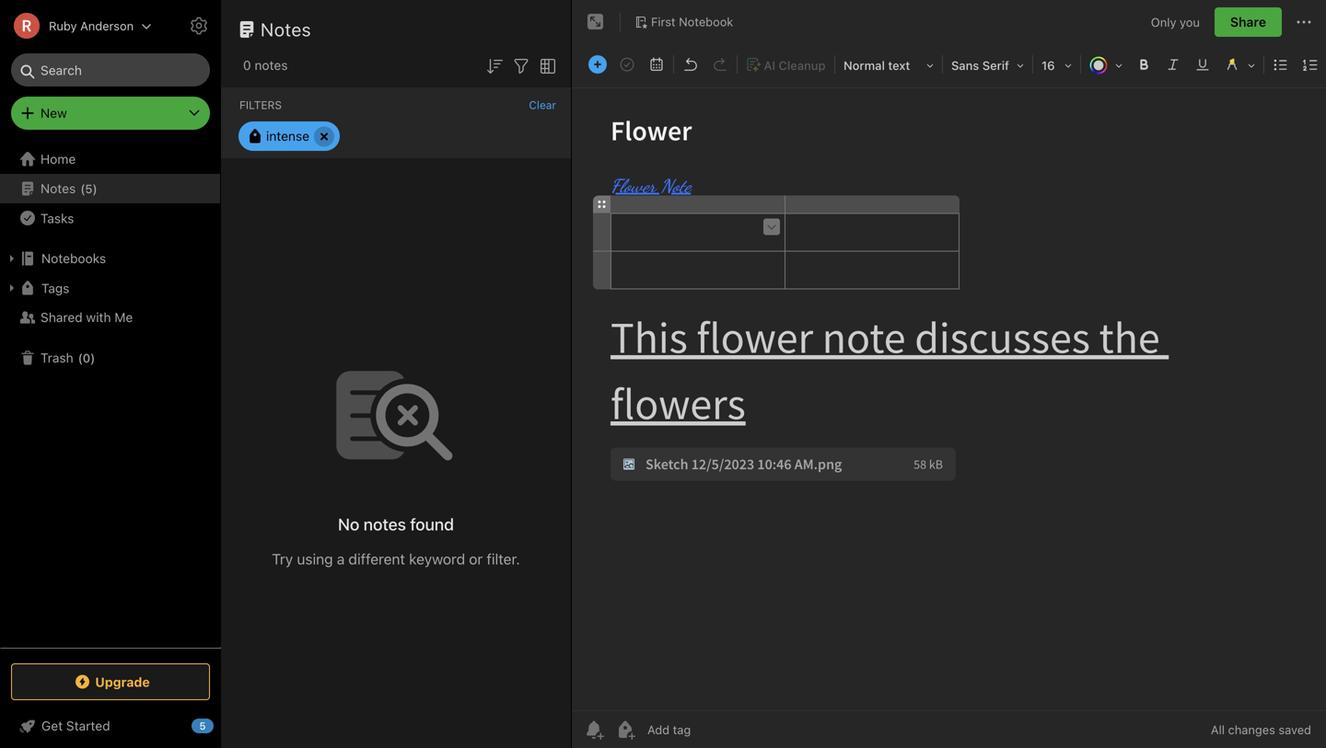 Task type: locate. For each thing, give the bounding box(es) containing it.
tasks button
[[0, 204, 220, 233]]

Insert field
[[584, 52, 612, 77]]

a
[[337, 551, 345, 568]]

More actions field
[[1293, 7, 1315, 37]]

first
[[651, 15, 676, 29]]

( inside the notes ( 5 )
[[80, 182, 85, 195]]

0 vertical spatial )
[[93, 182, 97, 195]]

found
[[410, 515, 454, 535]]

add filters image
[[510, 55, 532, 77]]

Font family field
[[945, 52, 1031, 78]]

0 inside trash ( 0 )
[[83, 351, 90, 365]]

) right trash
[[90, 351, 95, 365]]

(
[[80, 182, 85, 195], [78, 351, 83, 365]]

get
[[41, 719, 63, 734]]

0 horizontal spatial notes
[[41, 181, 76, 196]]

filters
[[239, 99, 282, 111]]

numbered list image
[[1298, 52, 1324, 77]]

View options field
[[532, 53, 559, 77]]

0 vertical spatial notes
[[261, 18, 311, 40]]

0
[[243, 58, 251, 73], [83, 351, 90, 365]]

notes down home
[[41, 181, 76, 196]]

) down home "link"
[[93, 182, 97, 195]]

1 horizontal spatial notes
[[364, 515, 406, 535]]

trash
[[41, 350, 73, 366]]

1 vertical spatial )
[[90, 351, 95, 365]]

bold image
[[1131, 52, 1157, 77]]

0 vertical spatial 0
[[243, 58, 251, 73]]

notes
[[261, 18, 311, 40], [41, 181, 76, 196]]

1 vertical spatial 5
[[199, 721, 206, 733]]

tags
[[41, 281, 69, 296]]

1 horizontal spatial notes
[[261, 18, 311, 40]]

notebooks link
[[0, 244, 220, 274]]

1 vertical spatial (
[[78, 351, 83, 365]]

0 vertical spatial notes
[[255, 58, 288, 73]]

all changes saved
[[1211, 723, 1312, 737]]

notes
[[255, 58, 288, 73], [364, 515, 406, 535]]

1 vertical spatial 0
[[83, 351, 90, 365]]

5
[[85, 182, 93, 195], [199, 721, 206, 733]]

0 horizontal spatial 5
[[85, 182, 93, 195]]

normal text
[[844, 58, 910, 72]]

notes up 0 notes
[[261, 18, 311, 40]]

0 up filters
[[243, 58, 251, 73]]

new
[[41, 105, 67, 121]]

) inside the notes ( 5 )
[[93, 182, 97, 195]]

0 vertical spatial 5
[[85, 182, 93, 195]]

keyword
[[409, 551, 465, 568]]

None search field
[[24, 53, 197, 87]]

ruby anderson
[[49, 19, 134, 33]]

5 down home "link"
[[85, 182, 93, 195]]

tags button
[[0, 274, 220, 303]]

tree containing home
[[0, 145, 221, 647]]

)
[[93, 182, 97, 195], [90, 351, 95, 365]]

1 vertical spatial notes
[[364, 515, 406, 535]]

you
[[1180, 15, 1200, 29]]

get started
[[41, 719, 110, 734]]

( inside trash ( 0 )
[[78, 351, 83, 365]]

tree
[[0, 145, 221, 647]]

Add tag field
[[646, 723, 784, 738]]

saved
[[1279, 723, 1312, 737]]

serif
[[982, 58, 1009, 72]]

Sort options field
[[484, 53, 506, 77]]

) for trash
[[90, 351, 95, 365]]

notebook
[[679, 15, 733, 29]]

0 horizontal spatial notes
[[255, 58, 288, 73]]

notes up filters
[[255, 58, 288, 73]]

tasks
[[41, 211, 74, 226]]

5 inside help and learning task checklist field
[[199, 721, 206, 733]]

home link
[[0, 145, 221, 174]]

( right trash
[[78, 351, 83, 365]]

shared with me link
[[0, 303, 220, 332]]

0 right trash
[[83, 351, 90, 365]]

5 inside the notes ( 5 )
[[85, 182, 93, 195]]

text
[[888, 58, 910, 72]]

1 vertical spatial notes
[[41, 181, 76, 196]]

shared with me
[[41, 310, 133, 325]]

home
[[41, 152, 76, 167]]

notes inside tree
[[41, 181, 76, 196]]

5 left click to collapse icon
[[199, 721, 206, 733]]

notes for no
[[364, 515, 406, 535]]

share button
[[1215, 7, 1282, 37]]

0 horizontal spatial 0
[[83, 351, 90, 365]]

note window element
[[572, 0, 1326, 749]]

trash ( 0 )
[[41, 350, 95, 366]]

0 vertical spatial (
[[80, 182, 85, 195]]

) inside trash ( 0 )
[[90, 351, 95, 365]]

( down home "link"
[[80, 182, 85, 195]]

notes up different
[[364, 515, 406, 535]]

share
[[1230, 14, 1266, 29]]

add a reminder image
[[583, 719, 605, 741]]

first notebook button
[[628, 9, 740, 35]]

1 horizontal spatial 5
[[199, 721, 206, 733]]

calendar event image
[[644, 52, 670, 77]]



Task type: vqa. For each thing, say whether or not it's contained in the screenshot.
the Filters
yes



Task type: describe. For each thing, give the bounding box(es) containing it.
notes ( 5 )
[[41, 181, 97, 196]]

anderson
[[80, 19, 134, 33]]

( for notes
[[80, 182, 85, 195]]

expand tags image
[[5, 281, 19, 296]]

Heading level field
[[837, 52, 940, 78]]

( for trash
[[78, 351, 83, 365]]

notebooks
[[41, 251, 106, 266]]

no notes found
[[338, 515, 454, 535]]

with
[[86, 310, 111, 325]]

upgrade
[[95, 675, 150, 690]]

changes
[[1228, 723, 1276, 737]]

ruby
[[49, 19, 77, 33]]

try
[[272, 551, 293, 568]]

only
[[1151, 15, 1177, 29]]

underline image
[[1190, 52, 1216, 77]]

Search text field
[[24, 53, 197, 87]]

or
[[469, 551, 483, 568]]

me
[[114, 310, 133, 325]]

click to collapse image
[[214, 715, 228, 737]]

bulleted list image
[[1268, 52, 1294, 77]]

expand note image
[[585, 11, 607, 33]]

italic image
[[1160, 52, 1186, 77]]

0 notes
[[243, 58, 288, 73]]

Help and Learning task checklist field
[[0, 712, 221, 741]]

Font color field
[[1083, 52, 1129, 78]]

notes for notes
[[261, 18, 311, 40]]

new button
[[11, 97, 210, 130]]

notes for notes ( 5 )
[[41, 181, 76, 196]]

all
[[1211, 723, 1225, 737]]

clear
[[529, 99, 556, 111]]

started
[[66, 719, 110, 734]]

) for notes
[[93, 182, 97, 195]]

shared
[[41, 310, 83, 325]]

notes for 0
[[255, 58, 288, 73]]

expand notebooks image
[[5, 251, 19, 266]]

no
[[338, 515, 360, 535]]

sans serif
[[951, 58, 1009, 72]]

first notebook
[[651, 15, 733, 29]]

intense
[[266, 128, 310, 144]]

add tag image
[[614, 719, 636, 741]]

intense button
[[239, 122, 340, 151]]

Note Editor text field
[[572, 88, 1326, 711]]

upgrade button
[[11, 664, 210, 701]]

filter.
[[487, 551, 520, 568]]

using
[[297, 551, 333, 568]]

1 horizontal spatial 0
[[243, 58, 251, 73]]

normal
[[844, 58, 885, 72]]

different
[[349, 551, 405, 568]]

try using a different keyword or filter.
[[272, 551, 520, 568]]

more actions image
[[1293, 11, 1315, 33]]

Font size field
[[1035, 52, 1079, 78]]

Add filters field
[[510, 53, 532, 77]]

16
[[1042, 58, 1055, 72]]

settings image
[[188, 15, 210, 37]]

sans
[[951, 58, 979, 72]]

Highlight field
[[1218, 52, 1262, 78]]

Account field
[[0, 7, 152, 44]]

undo image
[[678, 52, 704, 77]]

clear button
[[529, 99, 556, 111]]

only you
[[1151, 15, 1200, 29]]



